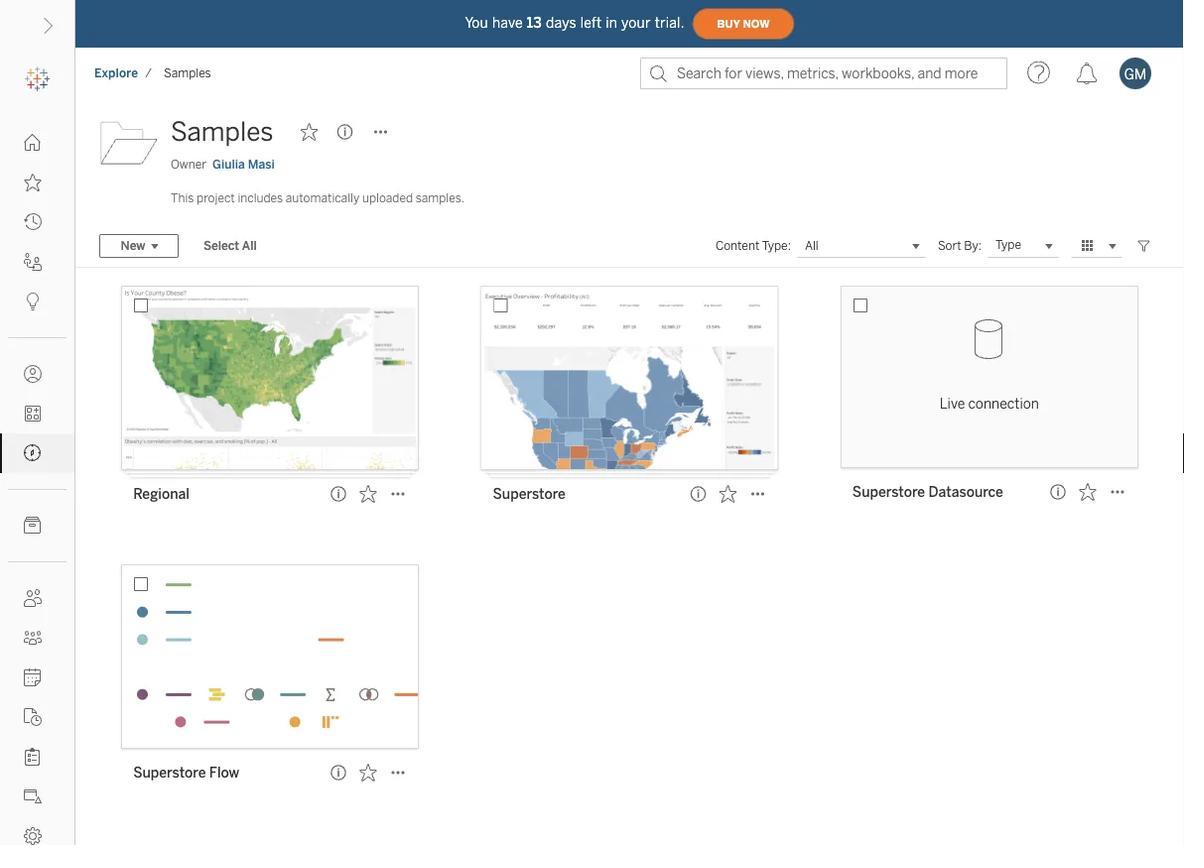 Task type: vqa. For each thing, say whether or not it's contained in the screenshot.
This
yes



Task type: locate. For each thing, give the bounding box(es) containing it.
by:
[[964, 239, 982, 253]]

giulia masi link
[[212, 156, 275, 174]]

your
[[622, 15, 651, 31]]

uploaded
[[362, 191, 413, 205]]

tasks image
[[24, 749, 42, 766]]

settings image
[[24, 828, 42, 846]]

samples.
[[416, 191, 465, 205]]

samples right /
[[164, 66, 211, 80]]

0 horizontal spatial superstore
[[133, 765, 206, 781]]

regional
[[133, 486, 190, 502]]

you have 13 days left in your trial.
[[465, 15, 685, 31]]

superstore for superstore datasource
[[853, 484, 925, 500]]

new button
[[99, 234, 179, 258]]

explore /
[[94, 66, 152, 80]]

users image
[[24, 590, 42, 608]]

superstore
[[853, 484, 925, 500], [493, 486, 566, 502], [133, 765, 206, 781]]

1 vertical spatial samples
[[171, 117, 273, 147]]

samples up owner giulia masi
[[171, 117, 273, 147]]

buy
[[717, 18, 740, 30]]

main navigation. press the up and down arrow keys to access links. element
[[0, 123, 74, 846]]

project image
[[99, 112, 159, 172]]

schedules image
[[24, 669, 42, 687]]

now
[[743, 18, 770, 30]]

0 vertical spatial samples
[[164, 66, 211, 80]]

superstore for superstore
[[493, 486, 566, 502]]

flow
[[209, 765, 239, 781]]

personal space image
[[24, 365, 42, 383]]

samples element
[[158, 66, 217, 80]]

owner giulia masi
[[171, 157, 275, 172]]

connection
[[969, 396, 1039, 412]]

1 horizontal spatial superstore
[[493, 486, 566, 502]]

have
[[492, 15, 523, 31]]

trial.
[[655, 15, 685, 31]]

samples
[[164, 66, 211, 80], [171, 117, 273, 147]]

content
[[716, 239, 760, 253]]

site status image
[[24, 788, 42, 806]]

giulia
[[212, 157, 245, 172]]

live
[[940, 396, 965, 412]]

external assets image
[[24, 517, 42, 535]]

owner
[[171, 157, 207, 172]]

buy now button
[[693, 8, 795, 40]]

navigation panel element
[[0, 60, 74, 846]]

live connection
[[940, 396, 1039, 412]]

2 horizontal spatial superstore
[[853, 484, 925, 500]]

collections image
[[24, 405, 42, 423]]

days
[[546, 15, 577, 31]]



Task type: describe. For each thing, give the bounding box(es) containing it.
datasource
[[929, 484, 1004, 500]]

groups image
[[24, 629, 42, 647]]

includes
[[238, 191, 283, 205]]

automatically
[[286, 191, 360, 205]]

home image
[[24, 134, 42, 152]]

content type:
[[716, 239, 791, 253]]

favorites image
[[24, 174, 42, 192]]

/
[[145, 66, 152, 80]]

13
[[527, 15, 542, 31]]

type:
[[762, 239, 791, 253]]

superstore flow
[[133, 765, 239, 781]]

project
[[197, 191, 235, 205]]

in
[[606, 15, 618, 31]]

you
[[465, 15, 488, 31]]

jobs image
[[24, 709, 42, 727]]

left
[[581, 15, 602, 31]]

grid view image
[[1079, 237, 1097, 255]]

sort
[[938, 239, 962, 253]]

Search for views, metrics, workbooks, and more text field
[[640, 58, 1008, 89]]

masi
[[248, 157, 275, 172]]

explore
[[94, 66, 138, 80]]

recents image
[[24, 213, 42, 231]]

superstore datasource
[[853, 484, 1004, 500]]

superstore for superstore flow
[[133, 765, 206, 781]]

explore link
[[93, 65, 139, 81]]

select
[[204, 239, 239, 253]]

all
[[242, 239, 257, 253]]

sort by:
[[938, 239, 982, 253]]

this project includes automatically uploaded samples.
[[171, 191, 465, 205]]

select all
[[204, 239, 257, 253]]

buy now
[[717, 18, 770, 30]]

this
[[171, 191, 194, 205]]

explore image
[[24, 445, 42, 463]]

select all button
[[191, 234, 270, 258]]

new
[[121, 239, 145, 253]]

shared with me image
[[24, 253, 42, 271]]

recommendations image
[[24, 293, 42, 311]]



